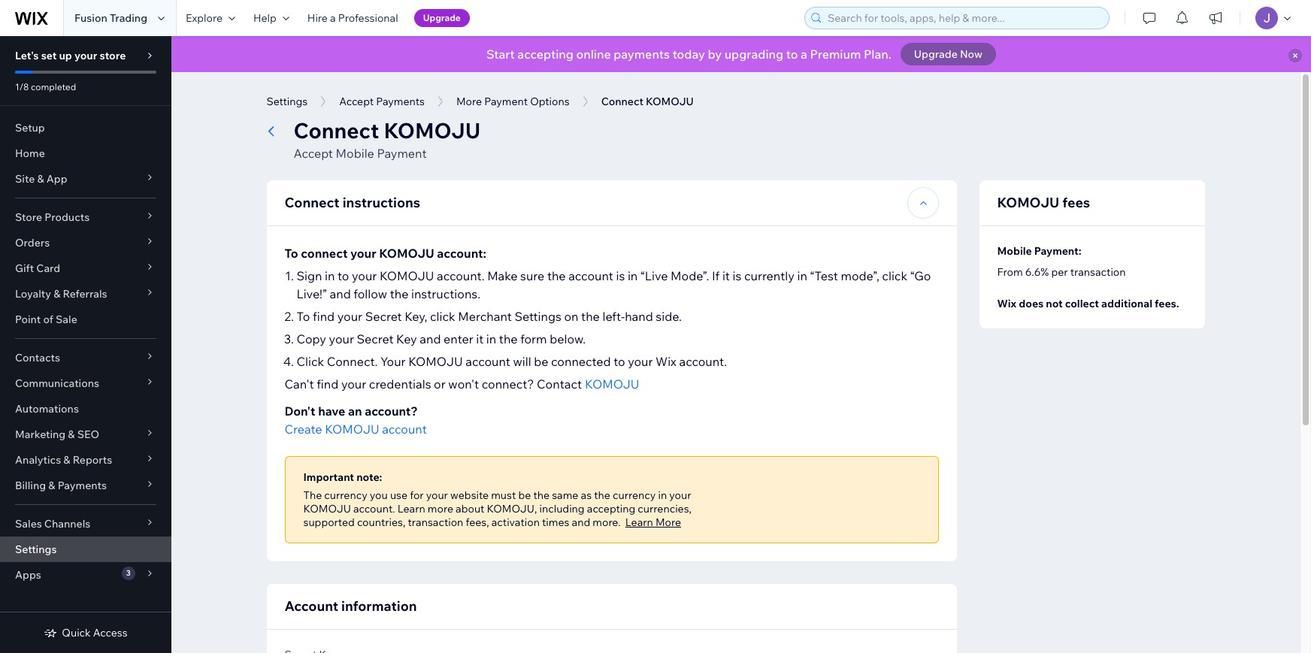 Task type: describe. For each thing, give the bounding box(es) containing it.
loyalty & referrals button
[[0, 281, 171, 307]]

komoju,
[[487, 502, 537, 516]]

quick
[[62, 626, 91, 640]]

more
[[428, 502, 453, 516]]

to connect your komoju account: sign in to your komoju account. make sure the account is in "live mode". if it is currently in "test mode", click "go live!" and follow the instructions. to find your secret key, click merchant settings on the left-hand side. copy your secret key and enter it in the form below. click connect. your komoju account will be connected to your wix account. can't find your credentials or won't connect? contact komoju
[[285, 246, 931, 392]]

explore
[[186, 11, 223, 25]]

0 vertical spatial account
[[569, 268, 613, 283]]

contacts button
[[0, 345, 171, 371]]

0 vertical spatial to
[[285, 246, 298, 261]]

connect?
[[482, 377, 534, 392]]

copy
[[297, 332, 326, 347]]

0 vertical spatial a
[[330, 11, 336, 25]]

won't
[[448, 377, 479, 392]]

professional
[[338, 11, 398, 25]]

important
[[303, 471, 354, 484]]

payment for more
[[484, 95, 528, 108]]

a inside alert
[[801, 47, 807, 62]]

same
[[552, 489, 579, 502]]

in down merchant
[[486, 332, 496, 347]]

instructions.
[[411, 286, 481, 302]]

your inside sidebar element
[[74, 49, 97, 62]]

contact
[[537, 377, 582, 392]]

hire a professional
[[307, 11, 398, 25]]

connect.
[[327, 354, 378, 369]]

your right for
[[426, 489, 448, 502]]

wix inside to connect your komoju account: sign in to your komoju account. make sure the account is in "live mode". if it is currently in "test mode", click "go live!" and follow the instructions. to find your secret key, click merchant settings on the left-hand side. copy your secret key and enter it in the form below. click connect. your komoju account will be connected to your wix account. can't find your credentials or won't connect? contact komoju
[[656, 354, 677, 369]]

learn more
[[625, 516, 681, 529]]

mode",
[[841, 268, 880, 283]]

premium
[[810, 47, 861, 62]]

transaction inside mobile payment : from 6.6% per transaction
[[1070, 265, 1126, 279]]

1 vertical spatial more
[[656, 516, 681, 529]]

options
[[530, 95, 570, 108]]

click
[[297, 354, 324, 369]]

times
[[542, 516, 569, 529]]

0 vertical spatial it
[[722, 268, 730, 283]]

mobile inside mobile payment : from 6.6% per transaction
[[997, 244, 1032, 258]]

completed
[[31, 81, 76, 92]]

0 vertical spatial find
[[313, 309, 335, 324]]

settings link
[[0, 537, 171, 562]]

0 horizontal spatial click
[[430, 309, 455, 324]]

will
[[513, 354, 531, 369]]

products
[[45, 211, 90, 224]]

set
[[41, 49, 57, 62]]

quick access button
[[44, 626, 128, 640]]

upgrade now button
[[901, 43, 996, 65]]

now
[[960, 47, 983, 61]]

3
[[126, 568, 131, 578]]

trading
[[110, 11, 147, 25]]

account information
[[285, 598, 417, 615]]

& for analytics
[[63, 453, 70, 467]]

online
[[576, 47, 611, 62]]

1/8 completed
[[15, 81, 76, 92]]

komoju inside the connect komoju accept mobile payment
[[384, 117, 481, 144]]

"live
[[641, 268, 668, 283]]

and inside the currency you use for your website must be the same as the currency in your komoju account. learn more about komoju, including accepting currencies, supported countries, transaction fees, activation times and more.
[[572, 516, 590, 529]]

home link
[[0, 141, 171, 166]]

the left same
[[533, 489, 550, 502]]

more inside button
[[456, 95, 482, 108]]

marketing
[[15, 428, 66, 441]]

settings for settings button
[[267, 95, 308, 108]]

accept payments
[[339, 95, 425, 108]]

merchant
[[458, 309, 512, 324]]

your up learn more "link"
[[669, 489, 691, 502]]

today
[[673, 47, 705, 62]]

connect for komoju
[[294, 117, 379, 144]]

note:
[[357, 471, 382, 484]]

connect instructions
[[285, 194, 420, 211]]

point of sale link
[[0, 307, 171, 332]]

1 horizontal spatial and
[[420, 332, 441, 347]]

up
[[59, 49, 72, 62]]

sale
[[56, 313, 77, 326]]

your up connect.
[[329, 332, 354, 347]]

by
[[708, 47, 722, 62]]

komoju inside don't have an account? create komoju account
[[325, 422, 379, 437]]

reports
[[73, 453, 112, 467]]

komoju inside the currency you use for your website must be the same as the currency in your komoju account. learn more about komoju, including accepting currencies, supported countries, transaction fees, activation times and more.
[[303, 502, 351, 516]]

about
[[456, 502, 485, 516]]

in inside the currency you use for your website must be the same as the currency in your komoju account. learn more about komoju, including accepting currencies, supported countries, transaction fees, activation times and more.
[[658, 489, 667, 502]]

let's
[[15, 49, 39, 62]]

card
[[36, 262, 60, 275]]

home
[[15, 147, 45, 160]]

marketing & seo
[[15, 428, 99, 441]]

app
[[46, 172, 67, 186]]

not
[[1046, 297, 1063, 311]]

1 vertical spatial find
[[317, 377, 339, 392]]

1 vertical spatial secret
[[357, 332, 394, 347]]

connect komoju accept mobile payment
[[294, 117, 481, 161]]

1 currency from the left
[[324, 489, 367, 502]]

0 vertical spatial and
[[330, 286, 351, 302]]

store products
[[15, 211, 90, 224]]

countries,
[[357, 516, 406, 529]]

payment for mobile
[[1034, 244, 1079, 258]]

your up "follow"
[[352, 268, 377, 283]]

store
[[100, 49, 126, 62]]

upgrading
[[725, 47, 784, 62]]

billing & payments button
[[0, 473, 171, 499]]

1 horizontal spatial learn
[[625, 516, 653, 529]]

currencies,
[[638, 502, 692, 516]]

payments
[[614, 47, 670, 62]]

mobile inside the connect komoju accept mobile payment
[[336, 146, 374, 161]]

point
[[15, 313, 41, 326]]

enter
[[444, 332, 473, 347]]

the right sure
[[547, 268, 566, 283]]

channels
[[44, 517, 90, 531]]

1 is from the left
[[616, 268, 625, 283]]

start
[[486, 47, 515, 62]]

& for site
[[37, 172, 44, 186]]

start accepting online payments today by upgrading to a premium plan.
[[486, 47, 892, 62]]

sign
[[297, 268, 322, 283]]

2 is from the left
[[733, 268, 742, 283]]

account. inside the currency you use for your website must be the same as the currency in your komoju account. learn more about komoju, including accepting currencies, supported countries, transaction fees, activation times and more.
[[353, 502, 395, 516]]

payments inside 'accept payments' button
[[376, 95, 425, 108]]

gift
[[15, 262, 34, 275]]

more payment options button
[[449, 90, 577, 113]]

0 vertical spatial wix
[[997, 297, 1017, 311]]

sales channels
[[15, 517, 90, 531]]

loyalty
[[15, 287, 51, 301]]



Task type: vqa. For each thing, say whether or not it's contained in the screenshot.
it to the right
yes



Task type: locate. For each thing, give the bounding box(es) containing it.
1 vertical spatial it
[[476, 332, 484, 347]]

to for upgrading
[[786, 47, 798, 62]]

1 horizontal spatial wix
[[997, 297, 1017, 311]]

accept payments button
[[332, 90, 432, 113]]

1 horizontal spatial account
[[466, 354, 510, 369]]

settings
[[267, 95, 308, 108], [515, 309, 562, 324], [15, 543, 57, 556]]

accepting
[[518, 47, 574, 62], [587, 502, 636, 516]]

2 horizontal spatial and
[[572, 516, 590, 529]]

if
[[712, 268, 720, 283]]

1 horizontal spatial be
[[534, 354, 549, 369]]

connect down "accept payments"
[[294, 117, 379, 144]]

account:
[[437, 246, 486, 261]]

& right 'site' at the left top
[[37, 172, 44, 186]]

wix down side.
[[656, 354, 677, 369]]

1 vertical spatial account
[[466, 354, 510, 369]]

a left premium
[[801, 47, 807, 62]]

0 vertical spatial be
[[534, 354, 549, 369]]

payments down "analytics & reports" popup button
[[58, 479, 107, 492]]

your right connect
[[350, 246, 376, 261]]

analytics & reports
[[15, 453, 112, 467]]

to right upgrading
[[786, 47, 798, 62]]

instructions
[[343, 194, 420, 211]]

transaction inside the currency you use for your website must be the same as the currency in your komoju account. learn more about komoju, including accepting currencies, supported countries, transaction fees, activation times and more.
[[408, 516, 463, 529]]

mobile up connect instructions
[[336, 146, 374, 161]]

1 horizontal spatial accepting
[[587, 502, 636, 516]]

to
[[786, 47, 798, 62], [338, 268, 349, 283], [614, 354, 625, 369]]

accepting inside the currency you use for your website must be the same as the currency in your komoju account. learn more about komoju, including accepting currencies, supported countries, transaction fees, activation times and more.
[[587, 502, 636, 516]]

per
[[1051, 265, 1068, 279]]

1 horizontal spatial it
[[722, 268, 730, 283]]

is left "live
[[616, 268, 625, 283]]

and
[[330, 286, 351, 302], [420, 332, 441, 347], [572, 516, 590, 529]]

your right the up
[[74, 49, 97, 62]]

0 horizontal spatial payments
[[58, 479, 107, 492]]

& for billing
[[48, 479, 55, 492]]

in up learn more
[[658, 489, 667, 502]]

1 horizontal spatial account.
[[437, 268, 485, 283]]

key
[[396, 332, 417, 347]]

account?
[[365, 404, 418, 419]]

0 horizontal spatial and
[[330, 286, 351, 302]]

the right as
[[594, 489, 610, 502]]

to inside alert
[[786, 47, 798, 62]]

to up copy
[[297, 309, 310, 324]]

& for marketing
[[68, 428, 75, 441]]

0 horizontal spatial currency
[[324, 489, 367, 502]]

account. down note:
[[353, 502, 395, 516]]

1 horizontal spatial settings
[[267, 95, 308, 108]]

accept inside button
[[339, 95, 374, 108]]

2 vertical spatial and
[[572, 516, 590, 529]]

your down "follow"
[[337, 309, 362, 324]]

0 vertical spatial account.
[[437, 268, 485, 283]]

site & app button
[[0, 166, 171, 192]]

left-
[[603, 309, 625, 324]]

& inside 'dropdown button'
[[48, 479, 55, 492]]

the right on at left top
[[581, 309, 600, 324]]

must
[[491, 489, 516, 502]]

0 vertical spatial payments
[[376, 95, 425, 108]]

upgrade for upgrade
[[423, 12, 461, 23]]

2 vertical spatial account
[[382, 422, 427, 437]]

fees
[[1063, 194, 1090, 211]]

currency down important note:
[[324, 489, 367, 502]]

0 horizontal spatial wix
[[656, 354, 677, 369]]

2 horizontal spatial account.
[[679, 354, 727, 369]]

can't
[[285, 377, 314, 392]]

account up connect?
[[466, 354, 510, 369]]

accepting inside alert
[[518, 47, 574, 62]]

account inside don't have an account? create komoju account
[[382, 422, 427, 437]]

accept up the connect komoju accept mobile payment
[[339, 95, 374, 108]]

or
[[434, 377, 446, 392]]

live!"
[[297, 286, 327, 302]]

account
[[285, 598, 338, 615]]

0 vertical spatial upgrade
[[423, 12, 461, 23]]

don't have an account? create komoju account
[[285, 404, 427, 437]]

site & app
[[15, 172, 67, 186]]

1 vertical spatial a
[[801, 47, 807, 62]]

hire
[[307, 11, 328, 25]]

connect for instructions
[[285, 194, 340, 211]]

1 horizontal spatial more
[[656, 516, 681, 529]]

0 vertical spatial to
[[786, 47, 798, 62]]

settings for settings "link"
[[15, 543, 57, 556]]

in left "test
[[797, 268, 807, 283]]

orders
[[15, 236, 50, 250]]

1 vertical spatial to
[[338, 268, 349, 283]]

settings inside button
[[267, 95, 308, 108]]

create
[[285, 422, 322, 437]]

to
[[285, 246, 298, 261], [297, 309, 310, 324]]

komoju link
[[585, 375, 639, 393]]

collect
[[1065, 297, 1099, 311]]

1 vertical spatial transaction
[[408, 516, 463, 529]]

more payment options
[[456, 95, 570, 108]]

apps
[[15, 568, 41, 582]]

0 horizontal spatial settings
[[15, 543, 57, 556]]

a right hire
[[330, 11, 336, 25]]

payment inside button
[[484, 95, 528, 108]]

2 horizontal spatial to
[[786, 47, 798, 62]]

1 vertical spatial click
[[430, 309, 455, 324]]

2 vertical spatial settings
[[15, 543, 57, 556]]

1 horizontal spatial transaction
[[1070, 265, 1126, 279]]

be inside to connect your komoju account: sign in to your komoju account. make sure the account is in "live mode". if it is currently in "test mode", click "go live!" and follow the instructions. to find your secret key, click merchant settings on the left-hand side. copy your secret key and enter it in the form below. click connect. your komoju account will be connected to your wix account. can't find your credentials or won't connect? contact komoju
[[534, 354, 549, 369]]

komoju fees
[[997, 194, 1090, 211]]

payment inside the connect komoju accept mobile payment
[[377, 146, 427, 161]]

0 horizontal spatial accept
[[294, 146, 333, 161]]

learn more link
[[625, 516, 681, 529]]

wix
[[997, 297, 1017, 311], [656, 354, 677, 369]]

connect
[[301, 246, 348, 261]]

it right enter
[[476, 332, 484, 347]]

Search for tools, apps, help & more... field
[[823, 8, 1105, 29]]

credentials
[[369, 377, 431, 392]]

learn inside the currency you use for your website must be the same as the currency in your komoju account. learn more about komoju, including accepting currencies, supported countries, transaction fees, activation times and more.
[[398, 502, 425, 516]]

learn left "more"
[[398, 502, 425, 516]]

and right the live!"
[[330, 286, 351, 302]]

1 vertical spatial and
[[420, 332, 441, 347]]

transaction down :
[[1070, 265, 1126, 279]]

upgrade now
[[914, 47, 983, 61]]

start accepting online payments today by upgrading to a premium plan. alert
[[171, 36, 1311, 72]]

0 horizontal spatial accepting
[[518, 47, 574, 62]]

account. down account:
[[437, 268, 485, 283]]

0 horizontal spatial account.
[[353, 502, 395, 516]]

let's set up your store
[[15, 49, 126, 62]]

& right the billing
[[48, 479, 55, 492]]

a
[[330, 11, 336, 25], [801, 47, 807, 62]]

billing & payments
[[15, 479, 107, 492]]

secret up your
[[357, 332, 394, 347]]

the up key, at top left
[[390, 286, 409, 302]]

mode".
[[671, 268, 709, 283]]

0 horizontal spatial is
[[616, 268, 625, 283]]

have
[[318, 404, 345, 419]]

accepting right start
[[518, 47, 574, 62]]

find up have
[[317, 377, 339, 392]]

contacts
[[15, 351, 60, 365]]

1 horizontal spatial to
[[614, 354, 625, 369]]

billing
[[15, 479, 46, 492]]

1 vertical spatial mobile
[[997, 244, 1032, 258]]

fees,
[[466, 516, 489, 529]]

wix left does
[[997, 297, 1017, 311]]

fusion
[[74, 11, 107, 25]]

orders button
[[0, 230, 171, 256]]

your up komoju link
[[628, 354, 653, 369]]

account. down side.
[[679, 354, 727, 369]]

2 vertical spatial account.
[[353, 502, 395, 516]]

sure
[[520, 268, 545, 283]]

0 vertical spatial click
[[882, 268, 908, 283]]

0 vertical spatial secret
[[365, 309, 402, 324]]

connect inside the connect komoju accept mobile payment
[[294, 117, 379, 144]]

0 horizontal spatial more
[[456, 95, 482, 108]]

settings inside "link"
[[15, 543, 57, 556]]

of
[[43, 313, 53, 326]]

don't
[[285, 404, 315, 419]]

to down connect
[[338, 268, 349, 283]]

sales
[[15, 517, 42, 531]]

1 vertical spatial wix
[[656, 354, 677, 369]]

payment up per
[[1034, 244, 1079, 258]]

0 horizontal spatial account
[[382, 422, 427, 437]]

2 horizontal spatial account
[[569, 268, 613, 283]]

2 currency from the left
[[613, 489, 656, 502]]

transaction down for
[[408, 516, 463, 529]]

1 vertical spatial payments
[[58, 479, 107, 492]]

more
[[456, 95, 482, 108], [656, 516, 681, 529]]

upgrade for upgrade now
[[914, 47, 958, 61]]

more.
[[593, 516, 621, 529]]

1 vertical spatial be
[[518, 489, 531, 502]]

mobile up 'from'
[[997, 244, 1032, 258]]

0 vertical spatial more
[[456, 95, 482, 108]]

0 horizontal spatial it
[[476, 332, 484, 347]]

2 horizontal spatial settings
[[515, 309, 562, 324]]

make
[[487, 268, 518, 283]]

in left "live
[[628, 268, 638, 283]]

upgrade left now
[[914, 47, 958, 61]]

communications button
[[0, 371, 171, 396]]

upgrade right "professional" on the top left of the page
[[423, 12, 461, 23]]

sidebar element
[[0, 36, 171, 653]]

including
[[539, 502, 585, 516]]

2 horizontal spatial payment
[[1034, 244, 1079, 258]]

click left "go
[[882, 268, 908, 283]]

1/8
[[15, 81, 29, 92]]

and right times in the left of the page
[[572, 516, 590, 529]]

0 vertical spatial connect
[[294, 117, 379, 144]]

side.
[[656, 309, 682, 324]]

payment inside mobile payment : from 6.6% per transaction
[[1034, 244, 1079, 258]]

the left 'form'
[[499, 332, 518, 347]]

payments inside billing & payments 'dropdown button'
[[58, 479, 107, 492]]

1 horizontal spatial currency
[[613, 489, 656, 502]]

activation
[[492, 516, 540, 529]]

0 horizontal spatial mobile
[[336, 146, 374, 161]]

and right key
[[420, 332, 441, 347]]

& left reports
[[63, 453, 70, 467]]

& for loyalty
[[53, 287, 60, 301]]

account down account?
[[382, 422, 427, 437]]

1 vertical spatial payment
[[377, 146, 427, 161]]

2 vertical spatial payment
[[1034, 244, 1079, 258]]

accepting right same
[[587, 502, 636, 516]]

1 horizontal spatial a
[[801, 47, 807, 62]]

0 vertical spatial settings
[[267, 95, 308, 108]]

it
[[722, 268, 730, 283], [476, 332, 484, 347]]

your down connect.
[[341, 377, 366, 392]]

1 horizontal spatial payments
[[376, 95, 425, 108]]

settings button
[[259, 90, 315, 113]]

referrals
[[63, 287, 107, 301]]

0 horizontal spatial payment
[[377, 146, 427, 161]]

payments up the connect komoju accept mobile payment
[[376, 95, 425, 108]]

quick access
[[62, 626, 128, 640]]

click down the instructions.
[[430, 309, 455, 324]]

be inside the currency you use for your website must be the same as the currency in your komoju account. learn more about komoju, including accepting currencies, supported countries, transaction fees, activation times and more.
[[518, 489, 531, 502]]

it right if
[[722, 268, 730, 283]]

connect up connect
[[285, 194, 340, 211]]

fusion trading
[[74, 11, 147, 25]]

gift card
[[15, 262, 60, 275]]

1 horizontal spatial click
[[882, 268, 908, 283]]

0 horizontal spatial a
[[330, 11, 336, 25]]

payment
[[484, 95, 528, 108], [377, 146, 427, 161], [1034, 244, 1079, 258]]

1 vertical spatial accept
[[294, 146, 333, 161]]

fees.
[[1155, 297, 1179, 311]]

& inside popup button
[[63, 453, 70, 467]]

0 vertical spatial transaction
[[1070, 265, 1126, 279]]

follow
[[354, 286, 387, 302]]

0 vertical spatial payment
[[484, 95, 528, 108]]

automations link
[[0, 396, 171, 422]]

currency up learn more
[[613, 489, 656, 502]]

communications
[[15, 377, 99, 390]]

1 horizontal spatial mobile
[[997, 244, 1032, 258]]

"test
[[810, 268, 838, 283]]

to up sign
[[285, 246, 298, 261]]

point of sale
[[15, 313, 77, 326]]

0 vertical spatial mobile
[[336, 146, 374, 161]]

account up on at left top
[[569, 268, 613, 283]]

to for in
[[338, 268, 349, 283]]

upgrade inside upgrade 'button'
[[423, 12, 461, 23]]

be right must
[[518, 489, 531, 502]]

the
[[547, 268, 566, 283], [390, 286, 409, 302], [581, 309, 600, 324], [499, 332, 518, 347], [533, 489, 550, 502], [594, 489, 610, 502]]

0 vertical spatial accepting
[[518, 47, 574, 62]]

1 horizontal spatial upgrade
[[914, 47, 958, 61]]

be right will
[[534, 354, 549, 369]]

payment up instructions
[[377, 146, 427, 161]]

payment left options
[[484, 95, 528, 108]]

0 horizontal spatial transaction
[[408, 516, 463, 529]]

secret down "follow"
[[365, 309, 402, 324]]

1 vertical spatial to
[[297, 309, 310, 324]]

marketing & seo button
[[0, 422, 171, 447]]

transaction
[[1070, 265, 1126, 279], [408, 516, 463, 529]]

as
[[581, 489, 592, 502]]

your
[[74, 49, 97, 62], [350, 246, 376, 261], [352, 268, 377, 283], [337, 309, 362, 324], [329, 332, 354, 347], [628, 354, 653, 369], [341, 377, 366, 392], [426, 489, 448, 502], [669, 489, 691, 502]]

1 horizontal spatial payment
[[484, 95, 528, 108]]

upgrade inside upgrade now button
[[914, 47, 958, 61]]

the currency you use for your website must be the same as the currency in your komoju account. learn more about komoju, including accepting currencies, supported countries, transaction fees, activation times and more.
[[303, 489, 692, 529]]

learn right more.
[[625, 516, 653, 529]]

2 vertical spatial to
[[614, 354, 625, 369]]

& left seo on the bottom left of the page
[[68, 428, 75, 441]]

1 vertical spatial connect
[[285, 194, 340, 211]]

0 horizontal spatial learn
[[398, 502, 425, 516]]

accept inside the connect komoju accept mobile payment
[[294, 146, 333, 161]]

settings inside to connect your komoju account: sign in to your komoju account. make sure the account is in "live mode". if it is currently in "test mode", click "go live!" and follow the instructions. to find your secret key, click merchant settings on the left-hand side. copy your secret key and enter it in the form below. click connect. your komoju account will be connected to your wix account. can't find your credentials or won't connect? contact komoju
[[515, 309, 562, 324]]

1 vertical spatial upgrade
[[914, 47, 958, 61]]

1 vertical spatial account.
[[679, 354, 727, 369]]

1 vertical spatial settings
[[515, 309, 562, 324]]

find down the live!"
[[313, 309, 335, 324]]

& right loyalty
[[53, 287, 60, 301]]

0 horizontal spatial be
[[518, 489, 531, 502]]

is right if
[[733, 268, 742, 283]]

mobile payment : from 6.6% per transaction
[[997, 244, 1126, 279]]

:
[[1079, 244, 1082, 258]]

is
[[616, 268, 625, 283], [733, 268, 742, 283]]

0 vertical spatial accept
[[339, 95, 374, 108]]

1 vertical spatial accepting
[[587, 502, 636, 516]]

0 horizontal spatial to
[[338, 268, 349, 283]]

0 horizontal spatial upgrade
[[423, 12, 461, 23]]

accept down settings button
[[294, 146, 333, 161]]

form
[[520, 332, 547, 347]]

in right sign
[[325, 268, 335, 283]]

1 horizontal spatial accept
[[339, 95, 374, 108]]

1 horizontal spatial is
[[733, 268, 742, 283]]

to up komoju link
[[614, 354, 625, 369]]



